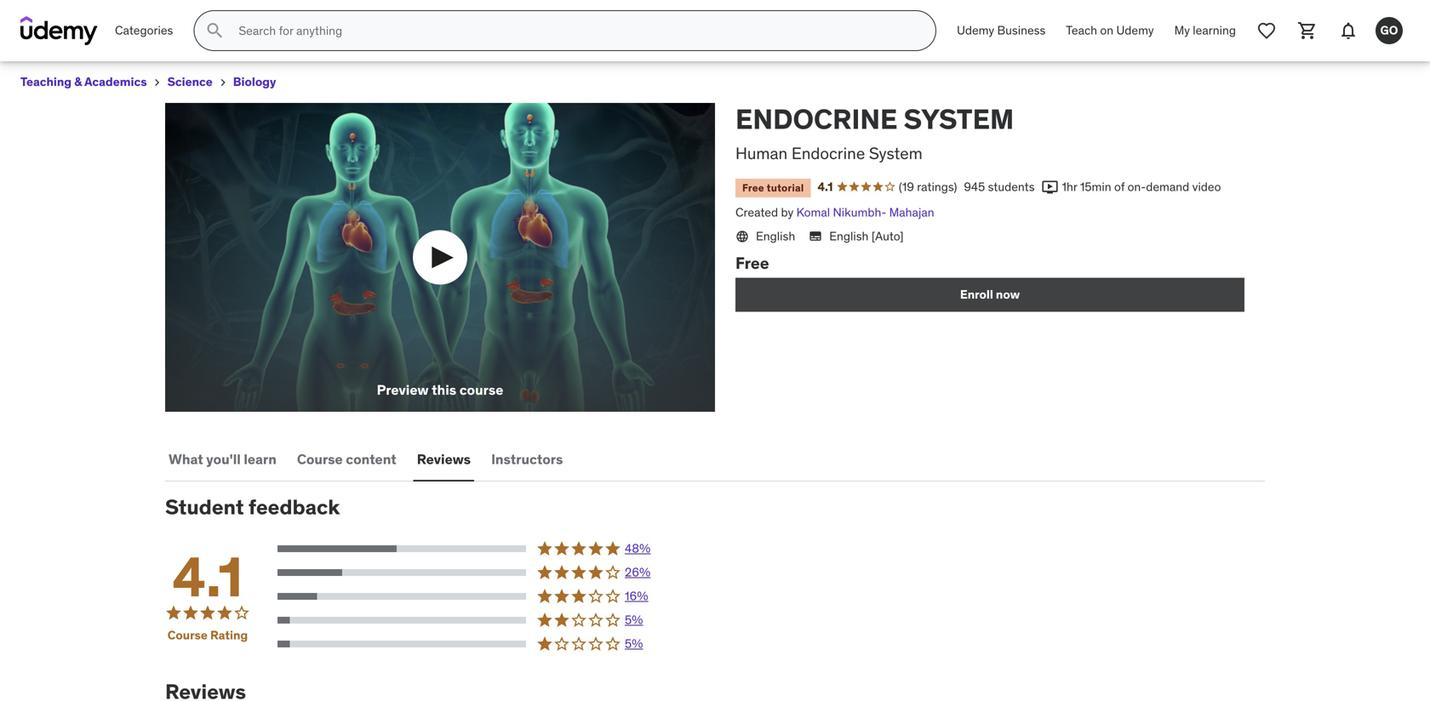 Task type: describe. For each thing, give the bounding box(es) containing it.
1hr
[[1063, 179, 1078, 194]]

endocrine
[[736, 102, 898, 136]]

content
[[346, 451, 397, 468]]

submit search image
[[205, 20, 225, 41]]

free for free
[[736, 253, 770, 273]]

go link
[[1370, 10, 1410, 51]]

my
[[1175, 23, 1191, 38]]

nikumbh-
[[833, 205, 887, 220]]

[auto]
[[872, 228, 904, 244]]

student
[[165, 495, 244, 521]]

you'll
[[206, 451, 241, 468]]

1hr 15min of on-demand video
[[1063, 179, 1222, 194]]

teach
[[1067, 23, 1098, 38]]

48%
[[625, 541, 651, 557]]

demand
[[1147, 179, 1190, 194]]

0 horizontal spatial 4.1
[[173, 543, 243, 612]]

created
[[736, 205, 779, 220]]

science link
[[167, 72, 213, 93]]

Search for anything text field
[[235, 16, 916, 45]]

26%
[[625, 565, 651, 581]]

2 udemy from the left
[[1117, 23, 1155, 38]]

course content button
[[294, 440, 400, 480]]

what you'll learn
[[169, 451, 277, 468]]

enroll now button
[[736, 278, 1245, 312]]

enroll
[[961, 287, 994, 302]]

endocrine
[[792, 143, 866, 164]]

0 vertical spatial 4.1
[[818, 179, 833, 194]]

ratings)
[[917, 179, 958, 194]]

now
[[996, 287, 1020, 302]]

preview this course
[[377, 382, 504, 399]]

feedback
[[249, 495, 340, 521]]

mahajan
[[890, 205, 935, 220]]

5% for 2nd 5% button from the bottom of the page
[[625, 613, 644, 628]]

video
[[1193, 179, 1222, 194]]

xsmall image
[[150, 76, 164, 89]]

system
[[869, 143, 923, 164]]

komal
[[797, 205, 831, 220]]

course content
[[297, 451, 397, 468]]

teaching & academics
[[20, 74, 147, 89]]

on-
[[1128, 179, 1147, 194]]

(19 ratings)
[[899, 179, 958, 194]]

what you'll learn button
[[165, 440, 280, 480]]

1 udemy from the left
[[957, 23, 995, 38]]

on
[[1101, 23, 1114, 38]]

945
[[964, 179, 986, 194]]

instructors button
[[488, 440, 567, 480]]

this
[[432, 382, 457, 399]]

udemy image
[[20, 16, 98, 45]]

5% for first 5% button from the bottom
[[625, 637, 644, 652]]

tutorial
[[767, 181, 804, 194]]

course for course content
[[297, 451, 343, 468]]

english [auto]
[[830, 228, 904, 244]]

system
[[904, 102, 1015, 136]]

&
[[74, 74, 82, 89]]

closed captions image
[[809, 230, 823, 243]]

instructors
[[491, 451, 563, 468]]

free tutorial
[[743, 181, 804, 194]]

(19
[[899, 179, 915, 194]]



Task type: vqa. For each thing, say whether or not it's contained in the screenshot.
To for Introduction to Classes: The Building Blocks of OOP
no



Task type: locate. For each thing, give the bounding box(es) containing it.
16%
[[625, 589, 649, 604]]

945 students
[[964, 179, 1035, 194]]

categories
[[115, 23, 173, 38]]

preview
[[377, 382, 429, 399]]

student feedback
[[165, 495, 340, 521]]

1 horizontal spatial english
[[830, 228, 869, 244]]

course inside button
[[297, 451, 343, 468]]

16% button
[[278, 588, 676, 606]]

enroll now
[[961, 287, 1020, 302]]

4.1 up "course rating"
[[173, 543, 243, 612]]

1 vertical spatial 5%
[[625, 637, 644, 652]]

0 horizontal spatial course
[[168, 628, 208, 644]]

0 vertical spatial free
[[743, 181, 765, 194]]

what
[[169, 451, 203, 468]]

1 vertical spatial course
[[168, 628, 208, 644]]

small image
[[1042, 179, 1059, 196]]

wishlist image
[[1257, 20, 1278, 41]]

udemy left business
[[957, 23, 995, 38]]

komal nikumbh- mahajan link
[[797, 205, 935, 220]]

1 vertical spatial 5% button
[[278, 636, 676, 653]]

course
[[460, 382, 504, 399]]

english down "nikumbh-"
[[830, 228, 869, 244]]

course left content
[[297, 451, 343, 468]]

created by komal nikumbh- mahajan
[[736, 205, 935, 220]]

teach on udemy link
[[1056, 10, 1165, 51]]

26% button
[[278, 565, 676, 582]]

free
[[743, 181, 765, 194], [736, 253, 770, 273]]

my learning link
[[1165, 10, 1247, 51]]

1 5% button from the top
[[278, 612, 676, 629]]

shopping cart with 0 items image
[[1298, 20, 1318, 41]]

of
[[1115, 179, 1125, 194]]

biology
[[233, 74, 276, 89]]

0 horizontal spatial udemy
[[957, 23, 995, 38]]

1 vertical spatial 4.1
[[173, 543, 243, 612]]

academics
[[84, 74, 147, 89]]

udemy
[[957, 23, 995, 38], [1117, 23, 1155, 38]]

5%
[[625, 613, 644, 628], [625, 637, 644, 652]]

1 horizontal spatial 4.1
[[818, 179, 833, 194]]

english down by
[[756, 228, 796, 244]]

48% button
[[278, 541, 676, 558]]

learn
[[244, 451, 277, 468]]

0 vertical spatial course
[[297, 451, 343, 468]]

endocrine system human endocrine system
[[736, 102, 1015, 164]]

english for english [auto]
[[830, 228, 869, 244]]

students
[[988, 179, 1035, 194]]

1 vertical spatial free
[[736, 253, 770, 273]]

udemy right on
[[1117, 23, 1155, 38]]

go
[[1381, 23, 1399, 38]]

science
[[167, 74, 213, 89]]

course language image
[[736, 230, 749, 243]]

teach on udemy
[[1067, 23, 1155, 38]]

teaching
[[20, 74, 72, 89]]

notifications image
[[1339, 20, 1359, 41]]

preview this course button
[[165, 103, 715, 412]]

free up "created"
[[743, 181, 765, 194]]

1 horizontal spatial udemy
[[1117, 23, 1155, 38]]

2 english from the left
[[830, 228, 869, 244]]

course for course rating
[[168, 628, 208, 644]]

1 english from the left
[[756, 228, 796, 244]]

course
[[297, 451, 343, 468], [168, 628, 208, 644]]

5% button
[[278, 612, 676, 629], [278, 636, 676, 653]]

reviews
[[417, 451, 471, 468]]

free for free tutorial
[[743, 181, 765, 194]]

2 5% button from the top
[[278, 636, 676, 653]]

0 vertical spatial 5%
[[625, 613, 644, 628]]

my learning
[[1175, 23, 1237, 38]]

by
[[781, 205, 794, 220]]

course left rating
[[168, 628, 208, 644]]

rating
[[210, 628, 248, 644]]

biology link
[[233, 72, 276, 93]]

categories button
[[105, 10, 183, 51]]

0 horizontal spatial english
[[756, 228, 796, 244]]

1 horizontal spatial course
[[297, 451, 343, 468]]

english
[[756, 228, 796, 244], [830, 228, 869, 244]]

1 5% from the top
[[625, 613, 644, 628]]

udemy business
[[957, 23, 1046, 38]]

4.1 up the created by komal nikumbh- mahajan
[[818, 179, 833, 194]]

business
[[998, 23, 1046, 38]]

xsmall image
[[216, 76, 230, 89]]

human
[[736, 143, 788, 164]]

2 5% from the top
[[625, 637, 644, 652]]

free down course language image
[[736, 253, 770, 273]]

learning
[[1193, 23, 1237, 38]]

english for english
[[756, 228, 796, 244]]

reviews button
[[414, 440, 474, 480]]

course rating
[[168, 628, 248, 644]]

15min
[[1081, 179, 1112, 194]]

udemy business link
[[947, 10, 1056, 51]]

4.1
[[818, 179, 833, 194], [173, 543, 243, 612]]

teaching & academics link
[[20, 72, 147, 93]]

0 vertical spatial 5% button
[[278, 612, 676, 629]]



